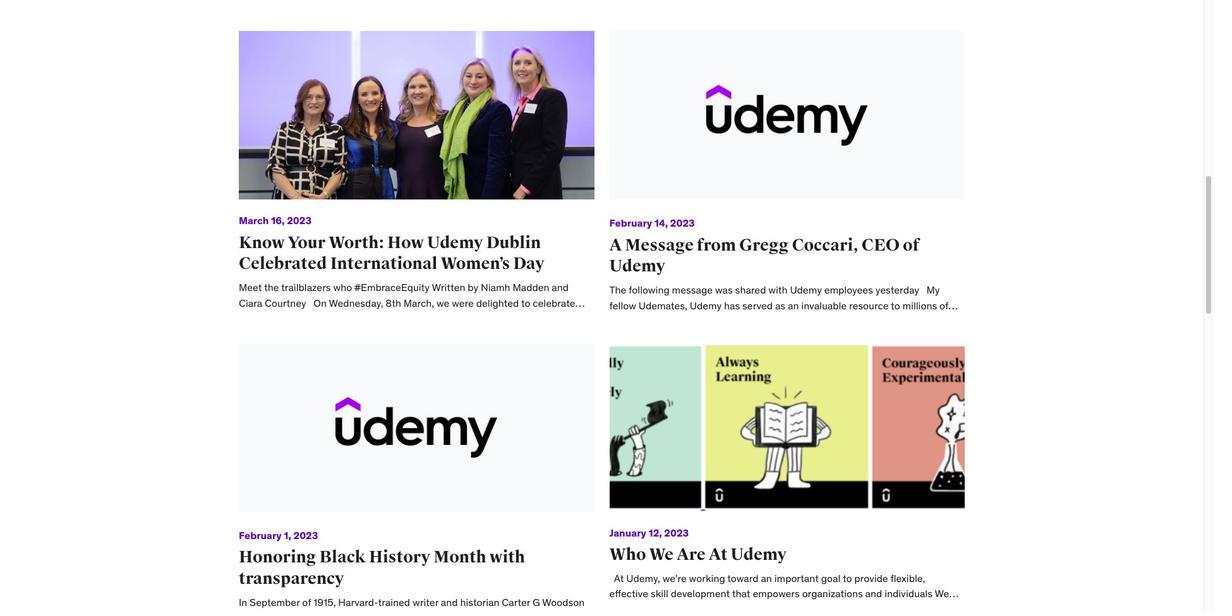 Task type: locate. For each thing, give the bounding box(es) containing it.
history
[[369, 547, 430, 568]]

2023 for black
[[294, 530, 318, 542]]

2023
[[287, 214, 312, 227], [670, 217, 695, 230], [664, 527, 689, 540], [294, 530, 318, 542]]

february for a
[[609, 217, 652, 230]]

2 vertical spatial udemy
[[731, 545, 787, 566]]

udemy inside a message from gregg coccari, ceo of udemy
[[609, 256, 666, 277]]

0 vertical spatial udemy
[[427, 232, 483, 253]]

udemy
[[427, 232, 483, 253], [609, 256, 666, 277], [731, 545, 787, 566]]

march
[[239, 214, 269, 227]]

2023 for your
[[287, 214, 312, 227]]

0 horizontal spatial udemy
[[427, 232, 483, 253]]

1 vertical spatial udemy
[[609, 256, 666, 277]]

2023 right 12,
[[664, 527, 689, 540]]

2023 right 1,
[[294, 530, 318, 542]]

transparency
[[239, 569, 344, 590]]

udemy up women's
[[427, 232, 483, 253]]

at
[[709, 545, 728, 566]]

1,
[[284, 530, 291, 542]]

february left 1,
[[239, 530, 282, 542]]

ceo
[[862, 235, 900, 256]]

2 horizontal spatial udemy
[[731, 545, 787, 566]]

international
[[330, 254, 438, 274]]

udemy down a
[[609, 256, 666, 277]]

udemy right at in the right of the page
[[731, 545, 787, 566]]

know your worth: how udemy dublin celebrated international women's day link
[[239, 232, 545, 274]]

2023 for message
[[670, 217, 695, 230]]

2023 right 14,
[[670, 217, 695, 230]]

february
[[609, 217, 652, 230], [239, 530, 282, 542]]

march 16, 2023
[[239, 214, 312, 227]]

2023 right "16,"
[[287, 214, 312, 227]]

14,
[[655, 217, 668, 230]]

1 horizontal spatial udemy
[[609, 256, 666, 277]]

udemy inside know your worth: how udemy dublin celebrated international women's day
[[427, 232, 483, 253]]

honoring black history month with transparency
[[239, 547, 525, 590]]

january 12, 2023
[[609, 527, 689, 540]]

1 vertical spatial february
[[239, 530, 282, 542]]

february up a
[[609, 217, 652, 230]]

0 horizontal spatial february
[[239, 530, 282, 542]]

0 vertical spatial february
[[609, 217, 652, 230]]

1 horizontal spatial february
[[609, 217, 652, 230]]

gregg
[[739, 235, 789, 256]]

february for honoring
[[239, 530, 282, 542]]



Task type: describe. For each thing, give the bounding box(es) containing it.
udemy for how
[[427, 232, 483, 253]]

worth:
[[329, 232, 384, 253]]

your
[[288, 232, 326, 253]]

know your worth: how udemy dublin celebrated international women's day
[[239, 232, 545, 274]]

a message from gregg coccari, ceo of udemy
[[609, 235, 919, 277]]

black
[[319, 547, 366, 568]]

day
[[513, 254, 545, 274]]

know
[[239, 232, 285, 253]]

from
[[697, 235, 736, 256]]

who we are at udemy link
[[609, 545, 787, 566]]

of
[[903, 235, 919, 256]]

coccari,
[[792, 235, 859, 256]]

16,
[[271, 214, 285, 227]]

a message from gregg coccari, ceo of udemy link
[[609, 235, 919, 277]]

honoring
[[239, 547, 316, 568]]

january
[[609, 527, 646, 540]]

are
[[677, 545, 706, 566]]

women's
[[441, 254, 510, 274]]

with
[[490, 547, 525, 568]]

february 14, 2023
[[609, 217, 695, 230]]

honoring black history month with transparency link
[[239, 547, 525, 590]]

2023 for we
[[664, 527, 689, 540]]

celebrated
[[239, 254, 327, 274]]

we
[[649, 545, 674, 566]]

udemy for at
[[731, 545, 787, 566]]

message
[[625, 235, 694, 256]]

who we are at udemy
[[609, 545, 787, 566]]

who
[[609, 545, 646, 566]]

a
[[609, 235, 622, 256]]

12,
[[649, 527, 662, 540]]

february 1, 2023
[[239, 530, 318, 542]]

dublin
[[486, 232, 541, 253]]

how
[[387, 232, 424, 253]]

month
[[434, 547, 486, 568]]



Task type: vqa. For each thing, say whether or not it's contained in the screenshot.
February 14, 2023
yes



